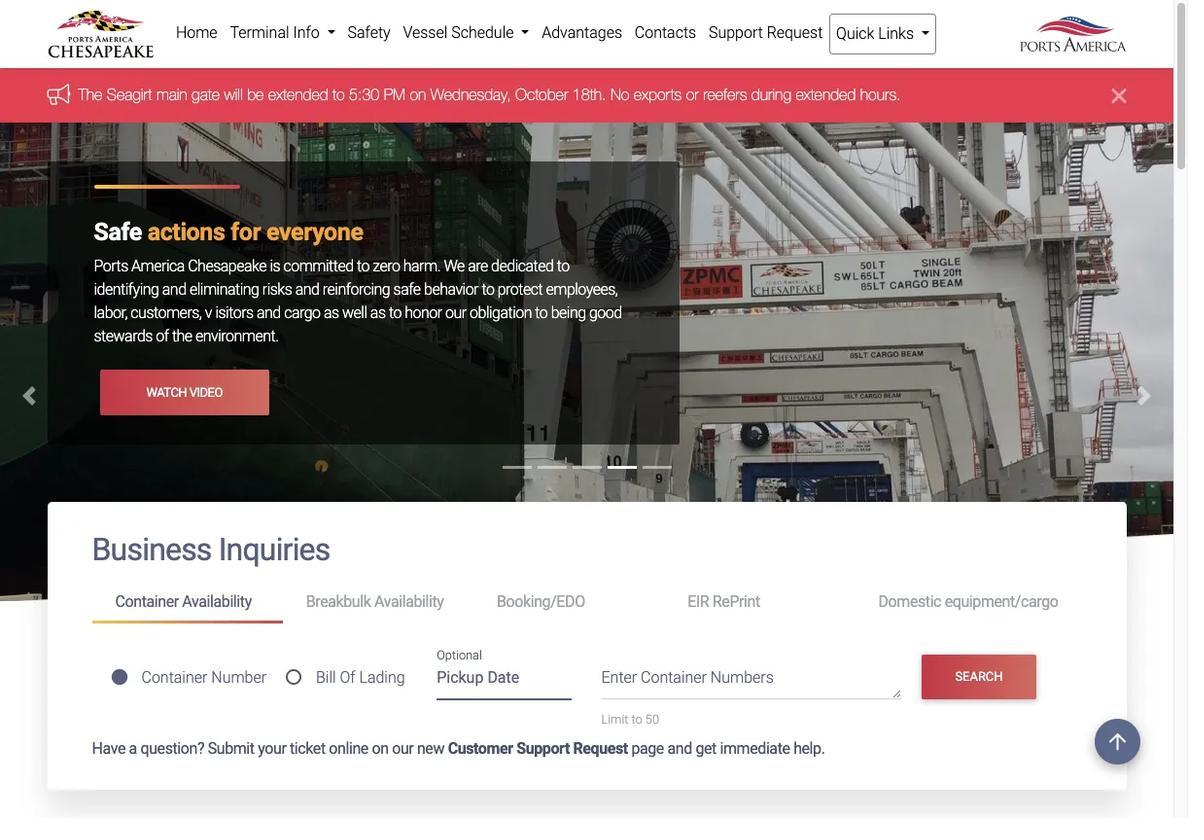 Task type: describe. For each thing, give the bounding box(es) containing it.
and left get
[[668, 739, 693, 757]]

info
[[293, 23, 320, 42]]

reprint
[[713, 593, 761, 611]]

terminal
[[230, 23, 289, 42]]

we
[[444, 257, 465, 276]]

domestic equipment/cargo link
[[856, 585, 1082, 620]]

environment.
[[196, 327, 279, 346]]

quick
[[837, 24, 875, 43]]

no
[[611, 86, 630, 104]]

are
[[468, 257, 488, 276]]

the seagirt main gate will be extended to 5:30 pm on wednesday, october 18th.  no exports or reefers during extended hours.
[[78, 86, 901, 104]]

or
[[687, 86, 699, 104]]

support request
[[709, 23, 823, 42]]

availability for container availability
[[182, 593, 252, 611]]

breakbulk availability link
[[283, 585, 474, 620]]

behavior
[[424, 281, 479, 299]]

close image
[[1113, 84, 1127, 107]]

protect
[[498, 281, 543, 299]]

Optional text field
[[437, 662, 573, 701]]

terminal info link
[[224, 14, 342, 53]]

pm
[[384, 86, 406, 104]]

customer support request link
[[448, 739, 628, 757]]

5:30
[[349, 86, 380, 104]]

safe
[[94, 218, 142, 247]]

the
[[172, 327, 192, 346]]

support request link
[[703, 14, 830, 53]]

number
[[211, 668, 267, 687]]

ports america chesapeake is committed to zero harm. we are dedicated to identifying and                         eliminating risks and reinforcing safe behavior to protect employees, labor, customers, v                         isitors and cargo as well as to honor our obligation to being good stewards of the environment.
[[94, 257, 622, 346]]

to down safe
[[389, 304, 402, 322]]

of
[[156, 327, 169, 346]]

container for container number
[[142, 668, 208, 687]]

safety image
[[0, 123, 1174, 630]]

honor
[[405, 304, 442, 322]]

optional
[[437, 648, 482, 663]]

reinforcing
[[323, 281, 390, 299]]

ports
[[94, 257, 128, 276]]

2 extended from the left
[[796, 86, 856, 104]]

bill of lading
[[316, 668, 405, 687]]

our inside ports america chesapeake is committed to zero harm. we are dedicated to identifying and                         eliminating risks and reinforcing safe behavior to protect employees, labor, customers, v                         isitors and cargo as well as to honor our obligation to being good stewards of the environment.
[[446, 304, 467, 322]]

and up 'cargo'
[[295, 281, 320, 299]]

safety
[[348, 23, 391, 42]]

to up employees,
[[557, 257, 570, 276]]

inquiries
[[219, 532, 330, 569]]

question?
[[141, 739, 204, 757]]

container number
[[142, 668, 267, 687]]

search
[[956, 669, 1004, 684]]

dedicated
[[491, 257, 554, 276]]

eliminating
[[190, 281, 259, 299]]

links
[[879, 24, 915, 43]]

1 vertical spatial our
[[392, 739, 414, 757]]

18th.
[[573, 86, 607, 104]]

container up 50
[[641, 669, 707, 687]]

help.
[[794, 739, 826, 757]]

customers,
[[131, 304, 202, 322]]

customer
[[448, 739, 513, 757]]

get
[[696, 739, 717, 757]]

quick links
[[837, 24, 918, 43]]

main
[[157, 86, 187, 104]]

reefers
[[704, 86, 748, 104]]

submit
[[208, 739, 255, 757]]

obligation
[[470, 304, 532, 322]]

advantages
[[542, 23, 623, 42]]

bullhorn image
[[47, 83, 78, 105]]

enter
[[602, 669, 637, 687]]

availability for breakbulk availability
[[375, 593, 444, 611]]

2 as from the left
[[371, 304, 386, 322]]

being
[[551, 304, 586, 322]]

1 horizontal spatial request
[[767, 23, 823, 42]]

for
[[231, 218, 261, 247]]

contacts link
[[629, 14, 703, 53]]

limit to 50
[[602, 713, 660, 727]]

search button
[[922, 654, 1037, 699]]

zero
[[373, 257, 400, 276]]

immediate
[[720, 739, 791, 757]]

go to top image
[[1095, 719, 1141, 765]]

support inside the support request link
[[709, 23, 764, 42]]

enter container numbers
[[602, 669, 774, 687]]

terminal info
[[230, 23, 324, 42]]

safe actions for everyone
[[94, 218, 363, 247]]

breakbulk
[[306, 593, 371, 611]]

employees,
[[546, 281, 618, 299]]

lading
[[359, 668, 405, 687]]

chesapeake
[[188, 257, 267, 276]]

good
[[590, 304, 622, 322]]

eir reprint
[[688, 593, 761, 611]]

1 vertical spatial request
[[574, 739, 628, 757]]

1 as from the left
[[324, 304, 339, 322]]

and down risks
[[257, 304, 281, 322]]

have a question? submit your ticket online on our new customer support request page and get immediate help.
[[92, 739, 826, 757]]

eir
[[688, 593, 710, 611]]

to left being
[[535, 304, 548, 322]]

a
[[129, 739, 137, 757]]

exports
[[634, 86, 682, 104]]



Task type: vqa. For each thing, say whether or not it's contained in the screenshot.
Container Availability link
yes



Task type: locate. For each thing, give the bounding box(es) containing it.
0 vertical spatial support
[[709, 23, 764, 42]]

booking/edo
[[497, 593, 585, 611]]

america
[[131, 257, 185, 276]]

container for container availability
[[115, 593, 179, 611]]

home link
[[170, 14, 224, 53]]

0 horizontal spatial request
[[574, 739, 628, 757]]

1 availability from the left
[[182, 593, 252, 611]]

eir reprint link
[[665, 585, 856, 620]]

availability inside "container availability" link
[[182, 593, 252, 611]]

breakbulk availability
[[306, 593, 444, 611]]

support right customer
[[517, 739, 570, 757]]

ticket
[[290, 739, 326, 757]]

50
[[646, 713, 660, 727]]

numbers
[[711, 669, 774, 687]]

on inside the seagirt main gate will be extended to 5:30 pm on wednesday, october 18th.  no exports or reefers during extended hours. alert
[[410, 86, 427, 104]]

container left number
[[142, 668, 208, 687]]

0 horizontal spatial extended
[[268, 86, 329, 104]]

the seagirt main gate will be extended to 5:30 pm on wednesday, october 18th.  no exports or reefers during extended hours. alert
[[0, 68, 1174, 123]]

will
[[224, 86, 243, 104]]

stewards
[[94, 327, 153, 346]]

0 horizontal spatial our
[[392, 739, 414, 757]]

isitors
[[215, 304, 254, 322]]

request
[[767, 23, 823, 42], [574, 739, 628, 757]]

booking/edo link
[[474, 585, 665, 620]]

watch video
[[146, 385, 223, 400]]

committed
[[284, 257, 354, 276]]

extended right during
[[796, 86, 856, 104]]

1 horizontal spatial our
[[446, 304, 467, 322]]

1 horizontal spatial as
[[371, 304, 386, 322]]

labor,
[[94, 304, 127, 322]]

have
[[92, 739, 126, 757]]

as left well
[[324, 304, 339, 322]]

v
[[205, 304, 212, 322]]

contacts
[[635, 23, 697, 42]]

container down business
[[115, 593, 179, 611]]

1 extended from the left
[[268, 86, 329, 104]]

as
[[324, 304, 339, 322], [371, 304, 386, 322]]

2 availability from the left
[[375, 593, 444, 611]]

availability down business inquiries
[[182, 593, 252, 611]]

wednesday,
[[431, 86, 511, 104]]

0 vertical spatial our
[[446, 304, 467, 322]]

safety link
[[342, 14, 397, 53]]

video
[[190, 385, 223, 400]]

identifying
[[94, 281, 159, 299]]

during
[[752, 86, 792, 104]]

new
[[417, 739, 445, 757]]

of
[[340, 668, 356, 687]]

the
[[78, 86, 103, 104]]

online
[[329, 739, 369, 757]]

1 vertical spatial support
[[517, 739, 570, 757]]

the seagirt main gate will be extended to 5:30 pm on wednesday, october 18th.  no exports or reefers during extended hours. link
[[78, 86, 901, 104]]

as right well
[[371, 304, 386, 322]]

to inside alert
[[333, 86, 345, 104]]

1 vertical spatial on
[[372, 739, 389, 757]]

1 horizontal spatial on
[[410, 86, 427, 104]]

to left 50
[[632, 713, 643, 727]]

container
[[115, 593, 179, 611], [142, 668, 208, 687], [641, 669, 707, 687]]

gate
[[192, 86, 220, 104]]

on right online
[[372, 739, 389, 757]]

on right pm
[[410, 86, 427, 104]]

schedule
[[452, 23, 514, 42]]

1 horizontal spatial availability
[[375, 593, 444, 611]]

october
[[516, 86, 569, 104]]

our
[[446, 304, 467, 322], [392, 739, 414, 757]]

0 horizontal spatial support
[[517, 739, 570, 757]]

our left new
[[392, 739, 414, 757]]

is
[[270, 257, 280, 276]]

to down are
[[482, 281, 495, 299]]

and up customers,
[[162, 281, 186, 299]]

0 horizontal spatial on
[[372, 739, 389, 757]]

0 horizontal spatial as
[[324, 304, 339, 322]]

cargo
[[284, 304, 321, 322]]

1 horizontal spatial extended
[[796, 86, 856, 104]]

availability right breakbulk
[[375, 593, 444, 611]]

support up 'reefers'
[[709, 23, 764, 42]]

everyone
[[267, 218, 363, 247]]

your
[[258, 739, 286, 757]]

container availability link
[[92, 585, 283, 623]]

seagirt
[[107, 86, 152, 104]]

request down limit
[[574, 739, 628, 757]]

business inquiries
[[92, 532, 330, 569]]

watch video link
[[100, 370, 269, 415]]

availability
[[182, 593, 252, 611], [375, 593, 444, 611]]

harm.
[[404, 257, 441, 276]]

be
[[247, 86, 264, 104]]

equipment/cargo
[[945, 593, 1059, 611]]

availability inside the 'breakbulk availability' link
[[375, 593, 444, 611]]

vessel schedule link
[[397, 14, 536, 53]]

advantages link
[[536, 14, 629, 53]]

support
[[709, 23, 764, 42], [517, 739, 570, 757]]

to left 5:30 in the top of the page
[[333, 86, 345, 104]]

0 vertical spatial on
[[410, 86, 427, 104]]

Enter Container Numbers text field
[[602, 667, 902, 700]]

limit
[[602, 713, 629, 727]]

our down behavior
[[446, 304, 467, 322]]

to left zero
[[357, 257, 370, 276]]

actions
[[148, 218, 225, 247]]

0 vertical spatial request
[[767, 23, 823, 42]]

watch
[[146, 385, 187, 400]]

request left quick
[[767, 23, 823, 42]]

1 horizontal spatial support
[[709, 23, 764, 42]]

on
[[410, 86, 427, 104], [372, 739, 389, 757]]

container availability
[[115, 593, 252, 611]]

extended right be
[[268, 86, 329, 104]]

vessel
[[403, 23, 448, 42]]

extended
[[268, 86, 329, 104], [796, 86, 856, 104]]

safe
[[394, 281, 421, 299]]

well
[[342, 304, 367, 322]]

business
[[92, 532, 212, 569]]

domestic
[[879, 593, 942, 611]]

domestic equipment/cargo
[[879, 593, 1059, 611]]

home
[[176, 23, 218, 42]]

0 horizontal spatial availability
[[182, 593, 252, 611]]



